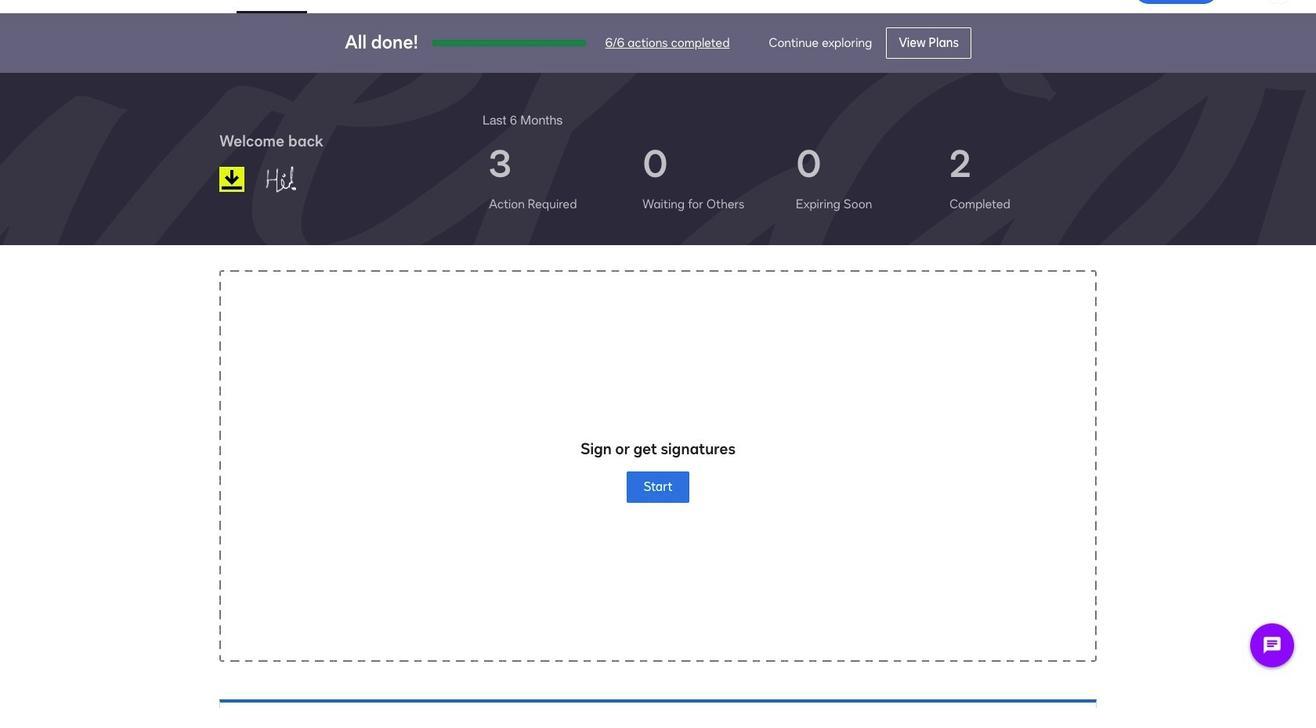 Task type: locate. For each thing, give the bounding box(es) containing it.
heading
[[483, 110, 563, 129]]

list
[[483, 129, 1097, 226]]



Task type: describe. For each thing, give the bounding box(es) containing it.
docusignlogo image
[[219, 167, 245, 192]]

generic name image
[[258, 159, 339, 200]]



Task type: vqa. For each thing, say whether or not it's contained in the screenshot.
list
yes



